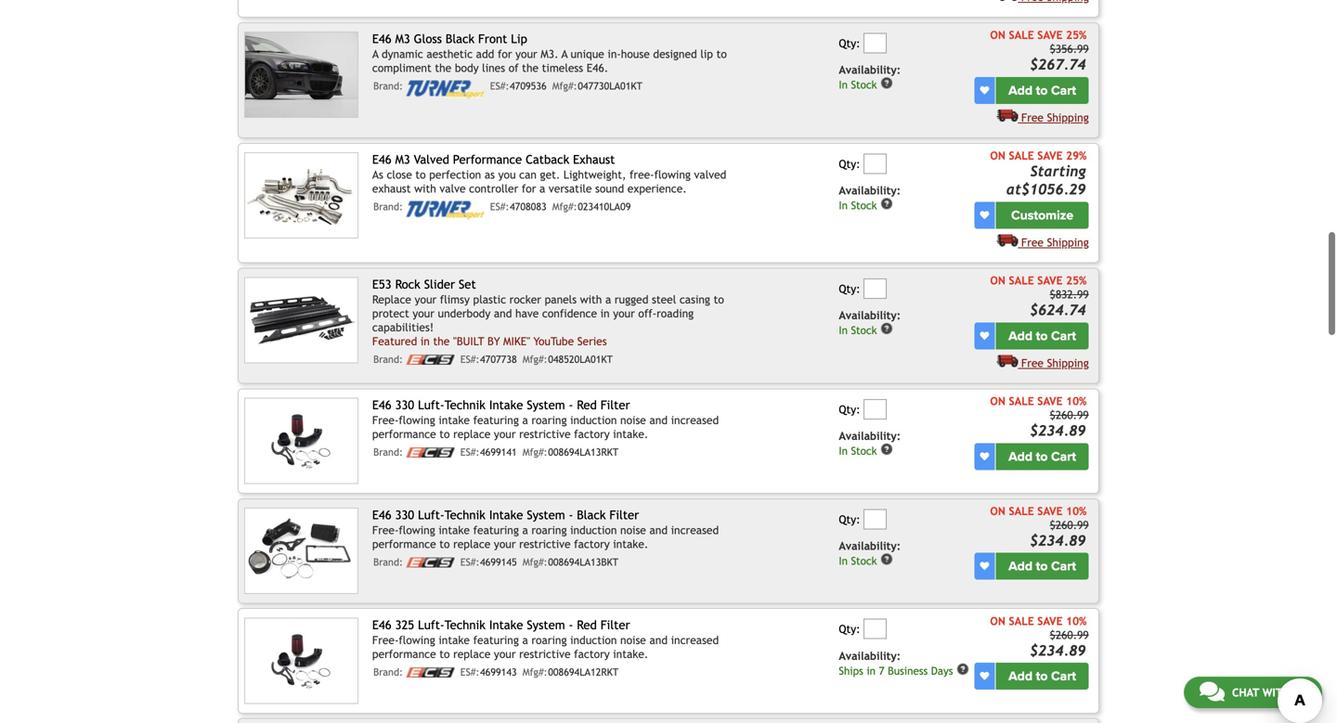 Task type: describe. For each thing, give the bounding box(es) containing it.
4707738
[[480, 354, 517, 366]]

es#: for e46 330 luft-technik intake system - red filter
[[460, 447, 480, 458]]

availability: for e46 330 luft-technik intake system - red filter
[[839, 430, 901, 443]]

es#: 4699145 mfg#: 008694la13bkt
[[460, 557, 618, 568]]

controller
[[469, 182, 518, 195]]

e46 330 luft-technik intake system - red filter free-flowing intake featuring a roaring induction noise and increased performance to replace your restrictive factory intake.
[[372, 398, 719, 441]]

as
[[372, 168, 383, 181]]

intake. for e46 325 luft-technik intake system - red filter
[[613, 648, 648, 661]]

1 free shipping image from the top
[[997, 108, 1018, 121]]

on sale save 25% $832.99 $624.74
[[990, 274, 1089, 319]]

black inside e46 m3 gloss black front lip a dynamic aesthetic add for your m3. a unique in-house designed lip to compliment the body lines of the timeless e46.
[[446, 32, 475, 46]]

availability: for e46 330 luft-technik intake system - black filter
[[839, 540, 901, 553]]

free for $624.74
[[1021, 356, 1044, 369]]

close
[[387, 168, 412, 181]]

lightweight,
[[564, 168, 626, 181]]

valved
[[694, 168, 727, 181]]

flimsy
[[440, 293, 470, 306]]

add to cart for e46 330 luft-technik intake system - black filter
[[1009, 559, 1076, 575]]

2 sale from the top
[[1009, 149, 1034, 162]]

sound
[[595, 182, 624, 195]]

on sale save 10% $260.99 $234.89 for e46 330 luft-technik intake system - red filter
[[990, 395, 1089, 439]]

system for e46 325 luft-technik intake system - red filter
[[527, 618, 565, 632]]

a inside e46 m3 valved performance catback exhaust as close to perfection as you can get. lightweight, free-flowing valved exhaust with valve controller for a versatile sound experience.
[[540, 182, 545, 195]]

2 a from the left
[[562, 47, 568, 60]]

cart for e46 m3 gloss black front lip
[[1051, 82, 1076, 98]]

availability: in stock for e46 330 luft-technik intake system - black filter
[[839, 540, 901, 568]]

chat with us link
[[1184, 677, 1322, 709]]

free-
[[630, 168, 654, 181]]

es#: for e46 330 luft-technik intake system - black filter
[[460, 557, 480, 568]]

and for e46 330 luft-technik intake system - red filter
[[650, 414, 668, 427]]

add to wish list image for e46 m3 gloss black front lip
[[980, 86, 989, 95]]

slider
[[424, 277, 455, 292]]

us
[[1293, 686, 1307, 699]]

plastic
[[473, 293, 506, 306]]

chat
[[1232, 686, 1259, 699]]

mike"
[[503, 335, 530, 348]]

e46 330 luft-technik intake system - black filter free-flowing intake featuring a roaring induction noise and increased performance to replace your restrictive factory intake.
[[372, 508, 719, 551]]

5 on from the top
[[990, 505, 1006, 518]]

048520la01kt
[[548, 354, 613, 366]]

and for e46 325 luft-technik intake system - red filter
[[650, 634, 668, 647]]

5 sale from the top
[[1009, 505, 1034, 518]]

2 on from the top
[[990, 149, 1006, 162]]

and inside e53 rock slider set replace your flimsy plastic rocker panels with a rugged steel casing to protect your underbody and have confidence in your off-roading capabilities! featured in the "built by mike" youtube series
[[494, 307, 512, 320]]

to inside e53 rock slider set replace your flimsy plastic rocker panels with a rugged steel casing to protect your underbody and have confidence in your off-roading capabilities! featured in the "built by mike" youtube series
[[714, 293, 724, 306]]

customize
[[1011, 207, 1074, 223]]

get.
[[540, 168, 560, 181]]

the down aesthetic
[[435, 61, 452, 74]]

es#4699141 - 008694la13rkt - e46 330 luft-technik intake system - red filter  - free-flowing intake featuring a roaring induction noise and increased performance to replace your restrictive factory intake. - ecs - bmw image
[[244, 398, 359, 484]]

black inside 'e46 330 luft-technik intake system - black filter free-flowing intake featuring a roaring induction noise and increased performance to replace your restrictive factory intake.'
[[577, 508, 606, 523]]

intake. for e46 330 luft-technik intake system - black filter
[[613, 538, 648, 551]]

restrictive for e46 325 luft-technik intake system - red filter
[[519, 648, 571, 661]]

es#4707738 - 048520la01kt - e53 rock slider set - replace your flimsy plastic rocker panels with a rugged steel casing to protect your underbody and have confidence in your off-roading capabilities! - ecs - bmw image
[[244, 277, 359, 364]]

question sign image for e53 rock slider set
[[881, 322, 894, 335]]

question sign image for e46 m3 valved performance catback exhaust
[[881, 198, 894, 211]]

on sale save 10% $260.99 $234.89 for e46 330 luft-technik intake system - black filter
[[990, 505, 1089, 549]]

6 on from the top
[[990, 615, 1006, 628]]

of
[[509, 61, 519, 74]]

1 add to wish list image from the top
[[980, 211, 989, 220]]

4699145
[[480, 557, 517, 568]]

e46 325 luft-technik intake system - red filter link
[[372, 618, 630, 632]]

2 add to wish list image from the top
[[980, 331, 989, 341]]

047730la01kt
[[578, 80, 642, 92]]

qty: for e53 rock slider set
[[839, 282, 860, 295]]

experience.
[[628, 182, 687, 195]]

on sale save 29%
[[990, 149, 1087, 162]]

a for e46 330 luft-technik intake system - red filter
[[522, 414, 528, 427]]

008694la12rkt
[[548, 667, 619, 678]]

"built
[[453, 335, 484, 348]]

induction for e46 325 luft-technik intake system - red filter
[[570, 634, 617, 647]]

$624.74
[[1030, 302, 1086, 319]]

stock for e53 rock slider set
[[851, 324, 877, 337]]

shipping for $624.74
[[1047, 356, 1089, 369]]

7
[[879, 665, 885, 678]]

ecs - corporate logo image for e46 330 luft-technik intake system - red filter
[[406, 448, 455, 458]]

add to cart for e46 325 luft-technik intake system - red filter
[[1009, 669, 1076, 685]]

question sign image for e46 330 luft-technik intake system - red filter
[[881, 443, 894, 456]]

10% for e46 325 luft-technik intake system - red filter
[[1066, 615, 1087, 628]]

your inside e46 325 luft-technik intake system - red filter free-flowing intake featuring a roaring induction noise and increased performance to replace your restrictive factory intake.
[[494, 648, 516, 661]]

turner motorsport - corporate logo image for valved
[[406, 201, 484, 220]]

technik for e46 330 luft-technik intake system - black filter
[[445, 508, 486, 523]]

rugged
[[615, 293, 649, 306]]

ecs - corporate logo image for e46 325 luft-technik intake system - red filter
[[406, 668, 455, 678]]

featured
[[372, 335, 417, 348]]

capabilities!
[[372, 321, 434, 334]]

luft- for e46 330 luft-technik intake system - red filter
[[418, 398, 445, 413]]

2 free from the top
[[1021, 236, 1044, 249]]

availability: for e46 m3 gloss black front lip
[[839, 63, 901, 76]]

compliment
[[372, 61, 432, 74]]

a inside e53 rock slider set replace your flimsy plastic rocker panels with a rugged steel casing to protect your underbody and have confidence in your off-roading capabilities! featured in the "built by mike" youtube series
[[605, 293, 611, 306]]

catback
[[526, 153, 569, 167]]

qty: for e46 330 luft-technik intake system - red filter
[[839, 403, 860, 416]]

replace
[[372, 293, 411, 306]]

to inside e46 m3 valved performance catback exhaust as close to perfection as you can get. lightweight, free-flowing valved exhaust with valve controller for a versatile sound experience.
[[415, 168, 426, 181]]

sale inside "on sale save 25% $356.99 $267.74"
[[1009, 28, 1034, 41]]

exhaust
[[372, 182, 411, 195]]

6 save from the top
[[1038, 615, 1063, 628]]

intake for e46 330 luft-technik intake system - black filter
[[439, 524, 470, 537]]

valved
[[414, 153, 449, 167]]

es#: for e46 m3 gloss black front lip
[[490, 80, 509, 92]]

rock
[[395, 277, 420, 292]]

ships
[[839, 665, 863, 678]]

$267.74
[[1030, 56, 1086, 73]]

4 save from the top
[[1038, 395, 1063, 408]]

4 on from the top
[[990, 395, 1006, 408]]

at
[[1006, 181, 1021, 198]]

chat with us
[[1232, 686, 1307, 699]]

availability: in stock for e46 330 luft-technik intake system - red filter
[[839, 430, 901, 458]]

m3.
[[541, 47, 559, 60]]

filter for e46 325 luft-technik intake system - red filter
[[601, 618, 630, 632]]

flowing for e46 330 luft-technik intake system - black filter
[[399, 524, 435, 537]]

for inside e46 m3 valved performance catback exhaust as close to perfection as you can get. lightweight, free-flowing valved exhaust with valve controller for a versatile sound experience.
[[522, 182, 536, 195]]

intake for e46 330 luft-technik intake system - black filter
[[489, 508, 523, 523]]

free- for e46 330 luft-technik intake system - black filter
[[372, 524, 399, 537]]

save inside "on sale save 25% $356.99 $267.74"
[[1038, 28, 1063, 41]]

add to wish list image for e46 325 luft-technik intake system - red filter
[[980, 672, 989, 681]]

availability: ships in 7 business days
[[839, 650, 953, 678]]

e46 325 luft-technik intake system - red filter free-flowing intake featuring a roaring induction noise and increased performance to replace your restrictive factory intake.
[[372, 618, 719, 661]]

29%
[[1066, 149, 1087, 162]]

designed
[[653, 47, 697, 60]]

luft- for e46 325 luft-technik intake system - red filter
[[418, 618, 445, 632]]

add to wish list image for e46 330 luft-technik intake system - red filter
[[980, 452, 989, 461]]

ecs - corporate logo image for e46 330 luft-technik intake system - black filter
[[406, 558, 455, 568]]

to inside e46 m3 gloss black front lip a dynamic aesthetic add for your m3. a unique in-house designed lip to compliment the body lines of the timeless e46.
[[717, 47, 727, 60]]

body
[[455, 61, 479, 74]]

25% for $267.74
[[1066, 28, 1087, 41]]

save inside on sale save 25% $832.99 $624.74
[[1038, 274, 1063, 287]]

intake for e46 330 luft-technik intake system - red filter
[[489, 398, 523, 413]]

the inside e53 rock slider set replace your flimsy plastic rocker panels with a rugged steel casing to protect your underbody and have confidence in your off-roading capabilities! featured in the "built by mike" youtube series
[[433, 335, 450, 348]]

2 save from the top
[[1038, 149, 1063, 162]]

mfg#: for e46 330 luft-technik intake system - black filter
[[523, 557, 548, 568]]

330 for e46 330 luft-technik intake system - black filter
[[395, 508, 414, 523]]

4699141
[[480, 447, 517, 458]]

protect
[[372, 307, 409, 320]]

performance for e46 330 luft-technik intake system - black filter
[[372, 538, 436, 551]]

brand: for e46 m3 gloss black front lip
[[373, 80, 403, 92]]

- for e46 325 luft-technik intake system - red filter
[[569, 618, 573, 632]]

availability: for e46 325 luft-technik intake system - red filter
[[839, 650, 901, 663]]

brand: for e46 330 luft-technik intake system - black filter
[[373, 557, 403, 568]]

valve
[[440, 182, 466, 195]]

aesthetic
[[427, 47, 473, 60]]

$260.99 for e46 330 luft-technik intake system - red filter
[[1050, 409, 1089, 422]]

unique
[[571, 47, 604, 60]]

your down e53 rock slider set "link"
[[415, 293, 437, 306]]

brand: for e46 m3 valved performance catback exhaust
[[373, 201, 403, 213]]

10% for e46 330 luft-technik intake system - red filter
[[1066, 395, 1087, 408]]

red for e46 325 luft-technik intake system - red filter
[[577, 618, 597, 632]]

filter for e46 330 luft-technik intake system - black filter
[[610, 508, 639, 523]]

performance
[[453, 153, 522, 167]]

underbody
[[438, 307, 491, 320]]

comments image
[[1200, 681, 1225, 703]]

2 free shipping from the top
[[1021, 236, 1089, 249]]

intake for e46 325 luft-technik intake system - red filter
[[489, 618, 523, 632]]

stock for e46 m3 valved performance catback exhaust
[[851, 199, 877, 212]]

es#: 4699143 mfg#: 008694la12rkt
[[460, 667, 619, 678]]

your up capabilities! at the left of page
[[413, 307, 435, 320]]

e46 m3 gloss black front lip a dynamic aesthetic add for your m3. a unique in-house designed lip to compliment the body lines of the timeless e46.
[[372, 32, 727, 74]]

es#4699145 - 008694la13bkt - e46 330 luft-technik intake system - black filter  - free-flowing intake featuring a roaring induction noise and increased performance to replace your restrictive factory intake. - ecs - bmw image
[[244, 508, 359, 594]]

performance for e46 325 luft-technik intake system - red filter
[[372, 648, 436, 661]]

es#: 4707738 mfg#: 048520la01kt
[[460, 354, 613, 366]]

es#: 4709536 mfg#: 047730la01kt
[[490, 80, 642, 92]]

with inside e53 rock slider set replace your flimsy plastic rocker panels with a rugged steel casing to protect your underbody and have confidence in your off-roading capabilities! featured in the "built by mike" youtube series
[[580, 293, 602, 306]]

starting
[[1030, 163, 1086, 180]]

e46 m3 valved performance catback exhaust as close to perfection as you can get. lightweight, free-flowing valved exhaust with valve controller for a versatile sound experience.
[[372, 153, 727, 195]]

days
[[931, 665, 953, 678]]

e46 m3 valved performance catback exhaust link
[[372, 153, 615, 167]]

stock for e46 m3 gloss black front lip
[[851, 79, 877, 91]]

1 vertical spatial in
[[421, 335, 430, 348]]

add for e46 330 luft-technik intake system - black filter
[[1009, 559, 1033, 575]]

4 sale from the top
[[1009, 395, 1034, 408]]

1 a from the left
[[372, 47, 379, 60]]

008694la13bkt
[[548, 557, 618, 568]]

2 horizontal spatial with
[[1263, 686, 1290, 699]]

ecs - corporate logo image for e53 rock slider set
[[406, 355, 455, 365]]

in for e46 m3 gloss black front lip
[[839, 79, 848, 91]]

your inside e46 m3 gloss black front lip a dynamic aesthetic add for your m3. a unique in-house designed lip to compliment the body lines of the timeless e46.
[[515, 47, 537, 60]]



Task type: locate. For each thing, give the bounding box(es) containing it.
shipping
[[1047, 111, 1089, 124], [1047, 236, 1089, 249], [1047, 356, 1089, 369]]

es#: for e46 m3 valved performance catback exhaust
[[490, 201, 509, 213]]

e46 inside e46 m3 valved performance catback exhaust as close to perfection as you can get. lightweight, free-flowing valved exhaust with valve controller for a versatile sound experience.
[[372, 153, 392, 167]]

e46 for e46 325 luft-technik intake system - red filter
[[372, 618, 392, 632]]

0 vertical spatial with
[[414, 182, 436, 195]]

add for e46 325 luft-technik intake system - red filter
[[1009, 669, 1033, 685]]

2 vertical spatial $234.89
[[1030, 643, 1086, 659]]

with left valve
[[414, 182, 436, 195]]

es#: for e46 325 luft-technik intake system - red filter
[[460, 667, 480, 678]]

2 vertical spatial in
[[867, 665, 876, 678]]

featuring
[[473, 414, 519, 427], [473, 524, 519, 537], [473, 634, 519, 647]]

1 vertical spatial performance
[[372, 538, 436, 551]]

system down es#: 4707738 mfg#: 048520la01kt
[[527, 398, 565, 413]]

to inside e46 330 luft-technik intake system - red filter free-flowing intake featuring a roaring induction noise and increased performance to replace your restrictive factory intake.
[[439, 428, 450, 441]]

3 availability: in stock from the top
[[839, 309, 901, 337]]

1 vertical spatial intake
[[489, 508, 523, 523]]

4 add from the top
[[1009, 559, 1033, 575]]

restrictive inside e46 330 luft-technik intake system - red filter free-flowing intake featuring a roaring induction noise and increased performance to replace your restrictive factory intake.
[[519, 428, 571, 441]]

3 $234.89 from the top
[[1030, 643, 1086, 659]]

flowing inside e46 330 luft-technik intake system - red filter free-flowing intake featuring a roaring induction noise and increased performance to replace your restrictive factory intake.
[[399, 414, 435, 427]]

2 in from the top
[[839, 199, 848, 212]]

set
[[459, 277, 476, 292]]

3 replace from the top
[[453, 648, 491, 661]]

1 vertical spatial induction
[[570, 524, 617, 537]]

factory inside e46 325 luft-technik intake system - red filter free-flowing intake featuring a roaring induction noise and increased performance to replace your restrictive factory intake.
[[574, 648, 610, 661]]

3 luft- from the top
[[418, 618, 445, 632]]

- for e46 330 luft-technik intake system - red filter
[[569, 398, 573, 413]]

1 vertical spatial black
[[577, 508, 606, 523]]

- inside 'e46 330 luft-technik intake system - black filter free-flowing intake featuring a roaring induction noise and increased performance to replace your restrictive factory intake.'
[[569, 508, 573, 523]]

lip
[[700, 47, 713, 60]]

red
[[577, 398, 597, 413], [577, 618, 597, 632]]

e46 330 luft-technik intake system - black filter link
[[372, 508, 639, 523]]

0 vertical spatial luft-
[[418, 398, 445, 413]]

free shipping image up on sale save 29%
[[997, 108, 1018, 121]]

your inside 'e46 330 luft-technik intake system - black filter free-flowing intake featuring a roaring induction noise and increased performance to replace your restrictive factory intake.'
[[494, 538, 516, 551]]

mfg#: down e46 330 luft-technik intake system - red filter free-flowing intake featuring a roaring induction noise and increased performance to replace your restrictive factory intake.
[[523, 447, 548, 458]]

330 inside e46 330 luft-technik intake system - red filter free-flowing intake featuring a roaring induction noise and increased performance to replace your restrictive factory intake.
[[395, 398, 414, 413]]

luft- inside e46 325 luft-technik intake system - red filter free-flowing intake featuring a roaring induction noise and increased performance to replace your restrictive factory intake.
[[418, 618, 445, 632]]

intake for e46 330 luft-technik intake system - red filter
[[439, 414, 470, 427]]

330 inside 'e46 330 luft-technik intake system - black filter free-flowing intake featuring a roaring induction noise and increased performance to replace your restrictive factory intake.'
[[395, 508, 414, 523]]

0 vertical spatial turner motorsport - corporate logo image
[[406, 80, 484, 99]]

restrictive inside e46 325 luft-technik intake system - red filter free-flowing intake featuring a roaring induction noise and increased performance to replace your restrictive factory intake.
[[519, 648, 571, 661]]

intake down e46 330 luft-technik intake system - black filter link
[[439, 524, 470, 537]]

free shipping for $267.74
[[1021, 111, 1089, 124]]

2 vertical spatial free-
[[372, 634, 399, 647]]

performance inside e46 330 luft-technik intake system - red filter free-flowing intake featuring a roaring induction noise and increased performance to replace your restrictive factory intake.
[[372, 428, 436, 441]]

1 factory from the top
[[574, 428, 610, 441]]

2 technik from the top
[[445, 508, 486, 523]]

e46 right es#4699145 - 008694la13bkt - e46 330 luft-technik intake system - black filter  - free-flowing intake featuring a roaring induction noise and increased performance to replace your restrictive factory intake. - ecs - bmw image
[[372, 508, 392, 523]]

featuring for e46 330 luft-technik intake system - red filter
[[473, 414, 519, 427]]

featuring inside 'e46 330 luft-technik intake system - black filter free-flowing intake featuring a roaring induction noise and increased performance to replace your restrictive factory intake.'
[[473, 524, 519, 537]]

3 $260.99 from the top
[[1050, 629, 1089, 642]]

1 intake from the top
[[439, 414, 470, 427]]

technik for e46 330 luft-technik intake system - red filter
[[445, 398, 486, 413]]

mfg#: down mike"
[[523, 354, 548, 366]]

mfg#: down versatile
[[552, 201, 577, 213]]

2 horizontal spatial in
[[867, 665, 876, 678]]

availability: for e53 rock slider set
[[839, 309, 901, 322]]

0 vertical spatial technik
[[445, 398, 486, 413]]

free shipping for $624.74
[[1021, 356, 1089, 369]]

factory up 008694la13rkt
[[574, 428, 610, 441]]

3 featuring from the top
[[473, 634, 519, 647]]

featuring down e46 330 luft-technik intake system - black filter link
[[473, 524, 519, 537]]

0 vertical spatial in
[[600, 307, 610, 320]]

free down customize link
[[1021, 236, 1044, 249]]

add to wish list image
[[980, 211, 989, 220], [980, 331, 989, 341]]

0 horizontal spatial black
[[446, 32, 475, 46]]

m3 for gloss
[[395, 32, 410, 46]]

3 factory from the top
[[574, 648, 610, 661]]

technik up 4699143
[[445, 618, 486, 632]]

noise inside e46 330 luft-technik intake system - red filter free-flowing intake featuring a roaring induction noise and increased performance to replace your restrictive factory intake.
[[620, 414, 646, 427]]

0 vertical spatial $234.89
[[1030, 423, 1086, 439]]

qty: for e46 m3 gloss black front lip
[[839, 37, 860, 50]]

e46 inside e46 m3 gloss black front lip a dynamic aesthetic add for your m3. a unique in-house designed lip to compliment the body lines of the timeless e46.
[[372, 32, 392, 46]]

1 turner motorsport - corporate logo image from the top
[[406, 80, 484, 99]]

have
[[515, 307, 539, 320]]

1 vertical spatial for
[[522, 182, 536, 195]]

$832.99
[[1050, 288, 1089, 301]]

free- down the featured
[[372, 414, 399, 427]]

brand:
[[373, 80, 403, 92], [373, 201, 403, 213], [373, 354, 403, 366], [373, 447, 403, 458], [373, 557, 403, 568], [373, 667, 403, 678]]

1 ecs - corporate logo image from the top
[[406, 355, 455, 365]]

1 vertical spatial roaring
[[532, 524, 567, 537]]

3 technik from the top
[[445, 618, 486, 632]]

system inside e46 325 luft-technik intake system - red filter free-flowing intake featuring a roaring induction noise and increased performance to replace your restrictive factory intake.
[[527, 618, 565, 632]]

intake. up 008694la12rkt
[[613, 648, 648, 661]]

1 vertical spatial $234.89
[[1030, 533, 1086, 549]]

customize link
[[996, 202, 1089, 229]]

free shipping image
[[997, 108, 1018, 121], [997, 233, 1018, 246]]

roaring up es#: 4699141 mfg#: 008694la13rkt
[[532, 414, 567, 427]]

replace for e46 330 luft-technik intake system - red filter
[[453, 428, 491, 441]]

mfg#: for e46 330 luft-technik intake system - red filter
[[523, 447, 548, 458]]

4 add to wish list image from the top
[[980, 672, 989, 681]]

system up es#: 4699145 mfg#: 008694la13bkt
[[527, 508, 565, 523]]

free for $267.74
[[1021, 111, 1044, 124]]

3 free- from the top
[[372, 634, 399, 647]]

sale inside on sale save 25% $832.99 $624.74
[[1009, 274, 1034, 287]]

0 vertical spatial -
[[569, 398, 573, 413]]

e46 left the 325
[[372, 618, 392, 632]]

in
[[839, 79, 848, 91], [839, 199, 848, 212], [839, 324, 848, 337], [839, 445, 848, 458], [839, 555, 848, 568]]

ecs - corporate logo image
[[406, 355, 455, 365], [406, 448, 455, 458], [406, 558, 455, 568], [406, 668, 455, 678]]

1 vertical spatial replace
[[453, 538, 491, 551]]

2 vertical spatial 10%
[[1066, 615, 1087, 628]]

rocker
[[509, 293, 541, 306]]

for inside e46 m3 gloss black front lip a dynamic aesthetic add for your m3. a unique in-house designed lip to compliment the body lines of the timeless e46.
[[498, 47, 512, 60]]

2 vertical spatial free shipping
[[1021, 356, 1089, 369]]

your up "4699145"
[[494, 538, 516, 551]]

0 horizontal spatial for
[[498, 47, 512, 60]]

ecs - corporate logo image up the 325
[[406, 558, 455, 568]]

induction inside 'e46 330 luft-technik intake system - black filter free-flowing intake featuring a roaring induction noise and increased performance to replace your restrictive factory intake.'
[[570, 524, 617, 537]]

intake.
[[613, 428, 648, 441], [613, 538, 648, 551], [613, 648, 648, 661]]

intake inside e46 330 luft-technik intake system - red filter free-flowing intake featuring a roaring induction noise and increased performance to replace your restrictive factory intake.
[[489, 398, 523, 413]]

factory inside 'e46 330 luft-technik intake system - black filter free-flowing intake featuring a roaring induction noise and increased performance to replace your restrictive factory intake.'
[[574, 538, 610, 551]]

filter for e46 330 luft-technik intake system - red filter
[[601, 398, 630, 413]]

to inside 'e46 330 luft-technik intake system - black filter free-flowing intake featuring a roaring induction noise and increased performance to replace your restrictive factory intake.'
[[439, 538, 450, 551]]

flowing for e46 330 luft-technik intake system - red filter
[[399, 414, 435, 427]]

luft-
[[418, 398, 445, 413], [418, 508, 445, 523], [418, 618, 445, 632]]

e46 down the featured
[[372, 398, 392, 413]]

cart for e46 330 luft-technik intake system - red filter
[[1051, 449, 1076, 465]]

2 vertical spatial intake
[[439, 634, 470, 647]]

25% up $832.99
[[1066, 274, 1087, 287]]

2 add to cart button from the top
[[996, 323, 1089, 349]]

with up confidence
[[580, 293, 602, 306]]

the left the "built
[[433, 335, 450, 348]]

add to wish list image
[[980, 86, 989, 95], [980, 452, 989, 461], [980, 562, 989, 571], [980, 672, 989, 681]]

as
[[485, 168, 495, 181]]

intake
[[439, 414, 470, 427], [439, 524, 470, 537], [439, 634, 470, 647]]

2 intake from the top
[[439, 524, 470, 537]]

black
[[446, 32, 475, 46], [577, 508, 606, 523]]

- down 048520la01kt at the left of page
[[569, 398, 573, 413]]

2 add to cart from the top
[[1009, 328, 1076, 344]]

in inside 'availability: ships in 7 business days'
[[867, 665, 876, 678]]

1 vertical spatial noise
[[620, 524, 646, 537]]

es#: left 4699143
[[460, 667, 480, 678]]

1 vertical spatial intake.
[[613, 538, 648, 551]]

m3 inside e46 m3 gloss black front lip a dynamic aesthetic add for your m3. a unique in-house designed lip to compliment the body lines of the timeless e46.
[[395, 32, 410, 46]]

0 vertical spatial roaring
[[532, 414, 567, 427]]

a inside e46 330 luft-technik intake system - red filter free-flowing intake featuring a roaring induction noise and increased performance to replace your restrictive factory intake.
[[522, 414, 528, 427]]

add to cart
[[1009, 82, 1076, 98], [1009, 328, 1076, 344], [1009, 449, 1076, 465], [1009, 559, 1076, 575], [1009, 669, 1076, 685]]

free- down the 325
[[372, 634, 399, 647]]

technik up "4699145"
[[445, 508, 486, 523]]

brand: down the featured
[[373, 354, 403, 366]]

es#4699143 - 008694la12rkt - e46 325 luft-technik intake system - red filter - free-flowing intake featuring a roaring induction noise and increased performance to replace your restrictive factory intake. - ecs - bmw image
[[244, 618, 359, 704]]

luft- for e46 330 luft-technik intake system - black filter
[[418, 508, 445, 523]]

featuring inside e46 325 luft-technik intake system - red filter free-flowing intake featuring a roaring induction noise and increased performance to replace your restrictive factory intake.
[[473, 634, 519, 647]]

performance for e46 330 luft-technik intake system - red filter
[[372, 428, 436, 441]]

0 vertical spatial shipping
[[1047, 111, 1089, 124]]

e46 for e46 m3 gloss black front lip
[[372, 32, 392, 46]]

add for e53 rock slider set
[[1009, 328, 1033, 344]]

intake. inside 'e46 330 luft-technik intake system - black filter free-flowing intake featuring a roaring induction noise and increased performance to replace your restrictive factory intake.'
[[613, 538, 648, 551]]

your up 4699143
[[494, 648, 516, 661]]

induction inside e46 325 luft-technik intake system - red filter free-flowing intake featuring a roaring induction noise and increased performance to replace your restrictive factory intake.
[[570, 634, 617, 647]]

3 shipping from the top
[[1047, 356, 1089, 369]]

1 vertical spatial featuring
[[473, 524, 519, 537]]

es#4708083 - 023410la09 -   e46 m3 valved performance catback exhaust - as close to perfection as you can get. lightweight, free-flowing valved exhaust with valve controller for a versatile sound experience. - turner motorsport - bmw image
[[244, 153, 359, 239]]

4 qty: from the top
[[839, 403, 860, 416]]

add to cart button for e46 330 luft-technik intake system - black filter
[[996, 553, 1089, 580]]

es#: for e53 rock slider set
[[460, 354, 480, 366]]

3 qty: from the top
[[839, 282, 860, 295]]

brand: down "exhaust"
[[373, 201, 403, 213]]

free- for e46 325 luft-technik intake system - red filter
[[372, 634, 399, 647]]

noise inside 'e46 330 luft-technik intake system - black filter free-flowing intake featuring a roaring induction noise and increased performance to replace your restrictive factory intake.'
[[620, 524, 646, 537]]

a down e46 325 luft-technik intake system - red filter 'link'
[[522, 634, 528, 647]]

2 availability: in stock from the top
[[839, 184, 901, 212]]

roaring for e46 330 luft-technik intake system - red filter
[[532, 414, 567, 427]]

2 m3 from the top
[[395, 153, 410, 167]]

1 m3 from the top
[[395, 32, 410, 46]]

1 horizontal spatial for
[[522, 182, 536, 195]]

1 vertical spatial free shipping
[[1021, 236, 1089, 249]]

3 add to wish list image from the top
[[980, 562, 989, 571]]

a for e46 330 luft-technik intake system - black filter
[[522, 524, 528, 537]]

3 free from the top
[[1021, 356, 1044, 369]]

1 vertical spatial add to wish list image
[[980, 331, 989, 341]]

1 horizontal spatial a
[[562, 47, 568, 60]]

0 horizontal spatial a
[[372, 47, 379, 60]]

roaring
[[532, 414, 567, 427], [532, 524, 567, 537], [532, 634, 567, 647]]

induction
[[570, 414, 617, 427], [570, 524, 617, 537], [570, 634, 617, 647]]

1 vertical spatial with
[[580, 293, 602, 306]]

2 vertical spatial intake
[[489, 618, 523, 632]]

factory up 008694la13bkt
[[574, 538, 610, 551]]

black up aesthetic
[[446, 32, 475, 46]]

availability:
[[839, 63, 901, 76], [839, 184, 901, 197], [839, 309, 901, 322], [839, 430, 901, 443], [839, 540, 901, 553], [839, 650, 901, 663]]

0 vertical spatial 10%
[[1066, 395, 1087, 408]]

1 featuring from the top
[[473, 414, 519, 427]]

3 intake from the top
[[439, 634, 470, 647]]

0 horizontal spatial in
[[421, 335, 430, 348]]

e46 for e46 330 luft-technik intake system - black filter
[[372, 508, 392, 523]]

5 save from the top
[[1038, 505, 1063, 518]]

youtube
[[534, 335, 574, 348]]

1 vertical spatial technik
[[445, 508, 486, 523]]

in
[[600, 307, 610, 320], [421, 335, 430, 348], [867, 665, 876, 678]]

intake inside e46 325 luft-technik intake system - red filter free-flowing intake featuring a roaring induction noise and increased performance to replace your restrictive factory intake.
[[489, 618, 523, 632]]

brand: down compliment
[[373, 80, 403, 92]]

performance
[[372, 428, 436, 441], [372, 538, 436, 551], [372, 648, 436, 661]]

es#: 4708083 mfg#: 023410la09
[[490, 201, 631, 213]]

a inside e46 325 luft-technik intake system - red filter free-flowing intake featuring a roaring induction noise and increased performance to replace your restrictive factory intake.
[[522, 634, 528, 647]]

5 add to cart from the top
[[1009, 669, 1076, 685]]

technik inside 'e46 330 luft-technik intake system - black filter free-flowing intake featuring a roaring induction noise and increased performance to replace your restrictive factory intake.'
[[445, 508, 486, 523]]

25% inside on sale save 25% $832.99 $624.74
[[1066, 274, 1087, 287]]

e46 inside e46 325 luft-technik intake system - red filter free-flowing intake featuring a roaring induction noise and increased performance to replace your restrictive factory intake.
[[372, 618, 392, 632]]

in left the 7
[[867, 665, 876, 678]]

m3
[[395, 32, 410, 46], [395, 153, 410, 167]]

2 vertical spatial induction
[[570, 634, 617, 647]]

stock for e46 330 luft-technik intake system - red filter
[[851, 445, 877, 458]]

2 vertical spatial performance
[[372, 648, 436, 661]]

2 10% from the top
[[1066, 505, 1087, 518]]

flowing up experience.
[[654, 168, 691, 181]]

availability: in stock
[[839, 63, 901, 91], [839, 184, 901, 212], [839, 309, 901, 337], [839, 430, 901, 458], [839, 540, 901, 568]]

question sign image for e46 330 luft-technik intake system - black filter
[[881, 553, 894, 566]]

luft- inside e46 330 luft-technik intake system - red filter free-flowing intake featuring a roaring induction noise and increased performance to replace your restrictive factory intake.
[[418, 398, 445, 413]]

2 vertical spatial noise
[[620, 634, 646, 647]]

flowing inside e46 m3 valved performance catback exhaust as close to perfection as you can get. lightweight, free-flowing valved exhaust with valve controller for a versatile sound experience.
[[654, 168, 691, 181]]

1 noise from the top
[[620, 414, 646, 427]]

flowing down the 325
[[399, 634, 435, 647]]

2 availability: from the top
[[839, 184, 901, 197]]

for
[[498, 47, 512, 60], [522, 182, 536, 195]]

2 vertical spatial system
[[527, 618, 565, 632]]

replace up "4699145"
[[453, 538, 491, 551]]

1 vertical spatial free shipping image
[[997, 233, 1018, 246]]

3 free shipping from the top
[[1021, 356, 1089, 369]]

e46 for e46 330 luft-technik intake system - red filter
[[372, 398, 392, 413]]

0 vertical spatial free
[[1021, 111, 1044, 124]]

330 for e46 330 luft-technik intake system - red filter
[[395, 398, 414, 413]]

free- inside e46 325 luft-technik intake system - red filter free-flowing intake featuring a roaring induction noise and increased performance to replace your restrictive factory intake.
[[372, 634, 399, 647]]

induction inside e46 330 luft-technik intake system - red filter free-flowing intake featuring a roaring induction noise and increased performance to replace your restrictive factory intake.
[[570, 414, 617, 427]]

1 vertical spatial intake
[[439, 524, 470, 537]]

1 horizontal spatial with
[[580, 293, 602, 306]]

increased inside e46 325 luft-technik intake system - red filter free-flowing intake featuring a roaring induction noise and increased performance to replace your restrictive factory intake.
[[671, 634, 719, 647]]

performance inside 'e46 330 luft-technik intake system - black filter free-flowing intake featuring a roaring induction noise and increased performance to replace your restrictive factory intake.'
[[372, 538, 436, 551]]

e46 inside e46 330 luft-technik intake system - red filter free-flowing intake featuring a roaring induction noise and increased performance to replace your restrictive factory intake.
[[372, 398, 392, 413]]

for down can
[[522, 182, 536, 195]]

1 vertical spatial increased
[[671, 524, 719, 537]]

0 vertical spatial intake
[[439, 414, 470, 427]]

a inside 'e46 330 luft-technik intake system - black filter free-flowing intake featuring a roaring induction noise and increased performance to replace your restrictive factory intake.'
[[522, 524, 528, 537]]

5 stock from the top
[[851, 555, 877, 568]]

factory for e46 330 luft-technik intake system - black filter
[[574, 538, 610, 551]]

intake. inside e46 325 luft-technik intake system - red filter free-flowing intake featuring a roaring induction noise and increased performance to replace your restrictive factory intake.
[[613, 648, 648, 661]]

restrictive up es#: 4699145 mfg#: 008694la13bkt
[[519, 538, 571, 551]]

versatile
[[549, 182, 592, 195]]

2 vertical spatial featuring
[[473, 634, 519, 647]]

3 add from the top
[[1009, 449, 1033, 465]]

a down e46 330 luft-technik intake system - red filter link
[[522, 414, 528, 427]]

- up 008694la12rkt
[[569, 618, 573, 632]]

1 availability: in stock from the top
[[839, 63, 901, 91]]

question sign image for e46 m3 gloss black front lip
[[881, 77, 894, 90]]

induction up 008694la12rkt
[[570, 634, 617, 647]]

on inside "on sale save 25% $356.99 $267.74"
[[990, 28, 1006, 41]]

4 in from the top
[[839, 445, 848, 458]]

008694la13rkt
[[548, 447, 619, 458]]

1 red from the top
[[577, 398, 597, 413]]

red inside e46 330 luft-technik intake system - red filter free-flowing intake featuring a roaring induction noise and increased performance to replace your restrictive factory intake.
[[577, 398, 597, 413]]

filter up 008694la12rkt
[[601, 618, 630, 632]]

e46 inside 'e46 330 luft-technik intake system - black filter free-flowing intake featuring a roaring induction noise and increased performance to replace your restrictive factory intake.'
[[372, 508, 392, 523]]

e46.
[[587, 61, 608, 74]]

1 vertical spatial restrictive
[[519, 538, 571, 551]]

1 add from the top
[[1009, 82, 1033, 98]]

and inside e46 325 luft-technik intake system - red filter free-flowing intake featuring a roaring induction noise and increased performance to replace your restrictive factory intake.
[[650, 634, 668, 647]]

- inside e46 325 luft-technik intake system - red filter free-flowing intake featuring a roaring induction noise and increased performance to replace your restrictive factory intake.
[[569, 618, 573, 632]]

0 vertical spatial restrictive
[[519, 428, 571, 441]]

1 replace from the top
[[453, 428, 491, 441]]

replace inside 'e46 330 luft-technik intake system - black filter free-flowing intake featuring a roaring induction noise and increased performance to replace your restrictive factory intake.'
[[453, 538, 491, 551]]

4 cart from the top
[[1051, 559, 1076, 575]]

increased for e46 325 luft-technik intake system - red filter
[[671, 634, 719, 647]]

$234.89 for e46 330 luft-technik intake system - black filter
[[1030, 533, 1086, 549]]

perfection
[[429, 168, 481, 181]]

a up timeless
[[562, 47, 568, 60]]

turner motorsport - corporate logo image down valve
[[406, 201, 484, 220]]

m3 inside e46 m3 valved performance catback exhaust as close to perfection as you can get. lightweight, free-flowing valved exhaust with valve controller for a versatile sound experience.
[[395, 153, 410, 167]]

black up 008694la13bkt
[[577, 508, 606, 523]]

front
[[478, 32, 507, 46]]

6 sale from the top
[[1009, 615, 1034, 628]]

2 intake. from the top
[[613, 538, 648, 551]]

flowing
[[654, 168, 691, 181], [399, 414, 435, 427], [399, 524, 435, 537], [399, 634, 435, 647]]

intake inside 'e46 330 luft-technik intake system - black filter free-flowing intake featuring a roaring induction noise and increased performance to replace your restrictive factory intake.'
[[489, 508, 523, 523]]

brand: for e46 325 luft-technik intake system - red filter
[[373, 667, 403, 678]]

and inside 'e46 330 luft-technik intake system - black filter free-flowing intake featuring a roaring induction noise and increased performance to replace your restrictive factory intake.'
[[650, 524, 668, 537]]

m3 up dynamic
[[395, 32, 410, 46]]

filter inside e46 325 luft-technik intake system - red filter free-flowing intake featuring a roaring induction noise and increased performance to replace your restrictive factory intake.
[[601, 618, 630, 632]]

mfg#: down e46 325 luft-technik intake system - red filter free-flowing intake featuring a roaring induction noise and increased performance to replace your restrictive factory intake.
[[523, 667, 548, 678]]

2 $234.89 from the top
[[1030, 533, 1086, 549]]

2 330 from the top
[[395, 508, 414, 523]]

2 vertical spatial on sale save 10% $260.99 $234.89
[[990, 615, 1089, 659]]

023410la09
[[578, 201, 631, 213]]

1 stock from the top
[[851, 79, 877, 91]]

restrictive up es#: 4699141 mfg#: 008694la13rkt
[[519, 428, 571, 441]]

2 stock from the top
[[851, 199, 877, 212]]

cart for e46 330 luft-technik intake system - black filter
[[1051, 559, 1076, 575]]

factory up 008694la12rkt
[[574, 648, 610, 661]]

0 vertical spatial increased
[[671, 414, 719, 427]]

2 noise from the top
[[620, 524, 646, 537]]

replace inside e46 330 luft-technik intake system - red filter free-flowing intake featuring a roaring induction noise and increased performance to replace your restrictive factory intake.
[[453, 428, 491, 441]]

1 vertical spatial system
[[527, 508, 565, 523]]

3 save from the top
[[1038, 274, 1063, 287]]

induction up 008694la13bkt
[[570, 524, 617, 537]]

the right the of
[[522, 61, 539, 74]]

0 vertical spatial on sale save 10% $260.99 $234.89
[[990, 395, 1089, 439]]

3 induction from the top
[[570, 634, 617, 647]]

1 horizontal spatial in
[[600, 307, 610, 320]]

qty: for e46 325 luft-technik intake system - red filter
[[839, 623, 860, 636]]

1 free- from the top
[[372, 414, 399, 427]]

in down capabilities! at the left of page
[[421, 335, 430, 348]]

5 availability: in stock from the top
[[839, 540, 901, 568]]

restrictive for e46 330 luft-technik intake system - red filter
[[519, 428, 571, 441]]

red for e46 330 luft-technik intake system - red filter
[[577, 398, 597, 413]]

replace up 4699143
[[453, 648, 491, 661]]

1 vertical spatial -
[[569, 508, 573, 523]]

availability: in stock for e53 rock slider set
[[839, 309, 901, 337]]

filter up 008694la13bkt
[[610, 508, 639, 523]]

1 horizontal spatial black
[[577, 508, 606, 523]]

intake down e46 325 luft-technik intake system - red filter 'link'
[[439, 634, 470, 647]]

add to cart button
[[996, 77, 1089, 104], [996, 323, 1089, 349], [996, 443, 1089, 470], [996, 553, 1089, 580], [996, 663, 1089, 690]]

1 330 from the top
[[395, 398, 414, 413]]

noise for e46 330 luft-technik intake system - red filter
[[620, 414, 646, 427]]

1 vertical spatial filter
[[610, 508, 639, 523]]

can
[[519, 168, 537, 181]]

and
[[494, 307, 512, 320], [650, 414, 668, 427], [650, 524, 668, 537], [650, 634, 668, 647]]

filter inside 'e46 330 luft-technik intake system - black filter free-flowing intake featuring a roaring induction noise and increased performance to replace your restrictive factory intake.'
[[610, 508, 639, 523]]

1 free shipping from the top
[[1021, 111, 1089, 124]]

mfg#: down timeless
[[552, 80, 577, 92]]

3 e46 from the top
[[372, 398, 392, 413]]

with inside e46 m3 valved performance catback exhaust as close to perfection as you can get. lightweight, free-flowing valved exhaust with valve controller for a versatile sound experience.
[[414, 182, 436, 195]]

free
[[1021, 111, 1044, 124], [1021, 236, 1044, 249], [1021, 356, 1044, 369]]

featuring down e46 330 luft-technik intake system - red filter link
[[473, 414, 519, 427]]

lip
[[511, 32, 527, 46]]

2 replace from the top
[[453, 538, 491, 551]]

2 vertical spatial luft-
[[418, 618, 445, 632]]

business
[[888, 665, 928, 678]]

2 vertical spatial increased
[[671, 634, 719, 647]]

featuring inside e46 330 luft-technik intake system - red filter free-flowing intake featuring a roaring induction noise and increased performance to replace your restrictive factory intake.
[[473, 414, 519, 427]]

performance inside e46 325 luft-technik intake system - red filter free-flowing intake featuring a roaring induction noise and increased performance to replace your restrictive factory intake.
[[372, 648, 436, 661]]

technik inside e46 325 luft-technik intake system - red filter free-flowing intake featuring a roaring induction noise and increased performance to replace your restrictive factory intake.
[[445, 618, 486, 632]]

technik for e46 325 luft-technik intake system - red filter
[[445, 618, 486, 632]]

increased for e46 330 luft-technik intake system - red filter
[[671, 414, 719, 427]]

noise for e46 330 luft-technik intake system - black filter
[[620, 524, 646, 537]]

filter up 008694la13rkt
[[601, 398, 630, 413]]

in up the series
[[600, 307, 610, 320]]

0 vertical spatial red
[[577, 398, 597, 413]]

4709536
[[510, 80, 547, 92]]

cart for e46 325 luft-technik intake system - red filter
[[1051, 669, 1076, 685]]

a left dynamic
[[372, 47, 379, 60]]

2 ecs - corporate logo image from the top
[[406, 448, 455, 458]]

es#: down controller
[[490, 201, 509, 213]]

1 vertical spatial 10%
[[1066, 505, 1087, 518]]

2 vertical spatial roaring
[[532, 634, 567, 647]]

free up on sale save 29%
[[1021, 111, 1044, 124]]

0 vertical spatial intake
[[489, 398, 523, 413]]

5 brand: from the top
[[373, 557, 403, 568]]

for up the of
[[498, 47, 512, 60]]

intake down 4707738
[[489, 398, 523, 413]]

2 vertical spatial factory
[[574, 648, 610, 661]]

turner motorsport - corporate logo image
[[406, 80, 484, 99], [406, 201, 484, 220]]

2 free shipping image from the top
[[997, 233, 1018, 246]]

1 - from the top
[[569, 398, 573, 413]]

you
[[498, 168, 516, 181]]

noise inside e46 325 luft-technik intake system - red filter free-flowing intake featuring a roaring induction noise and increased performance to replace your restrictive factory intake.
[[620, 634, 646, 647]]

1 vertical spatial factory
[[574, 538, 610, 551]]

0 vertical spatial free shipping image
[[997, 108, 1018, 121]]

mfg#: down 'e46 330 luft-technik intake system - black filter free-flowing intake featuring a roaring induction noise and increased performance to replace your restrictive factory intake.'
[[523, 557, 548, 568]]

turner motorsport - corporate logo image down body
[[406, 80, 484, 99]]

roaring inside e46 325 luft-technik intake system - red filter free-flowing intake featuring a roaring induction noise and increased performance to replace your restrictive factory intake.
[[532, 634, 567, 647]]

on inside on sale save 25% $832.99 $624.74
[[990, 274, 1006, 287]]

a for e46 325 luft-technik intake system - red filter
[[522, 634, 528, 647]]

free shipping down 'customize'
[[1021, 236, 1089, 249]]

2 factory from the top
[[574, 538, 610, 551]]

2 add from the top
[[1009, 328, 1033, 344]]

add to cart button for e46 330 luft-technik intake system - red filter
[[996, 443, 1089, 470]]

on sale save 25% $356.99 $267.74
[[990, 28, 1089, 73]]

and for e46 330 luft-technik intake system - black filter
[[650, 524, 668, 537]]

roaring for e46 330 luft-technik intake system - black filter
[[532, 524, 567, 537]]

4 question sign image from the top
[[881, 443, 894, 456]]

intake inside 'e46 330 luft-technik intake system - black filter free-flowing intake featuring a roaring induction noise and increased performance to replace your restrictive factory intake.'
[[439, 524, 470, 537]]

a down e46 330 luft-technik intake system - black filter link
[[522, 524, 528, 537]]

add to cart for e46 m3 gloss black front lip
[[1009, 82, 1076, 98]]

e46 330 luft-technik intake system - red filter link
[[372, 398, 630, 413]]

brand: up the 325
[[373, 557, 403, 568]]

confidence
[[542, 307, 597, 320]]

a left rugged
[[605, 293, 611, 306]]

by
[[488, 335, 500, 348]]

2 vertical spatial restrictive
[[519, 648, 571, 661]]

e46 up as
[[372, 153, 392, 167]]

1 on sale save 10% $260.99 $234.89 from the top
[[990, 395, 1089, 439]]

e53
[[372, 277, 392, 292]]

system inside e46 330 luft-technik intake system - red filter free-flowing intake featuring a roaring induction noise and increased performance to replace your restrictive factory intake.
[[527, 398, 565, 413]]

es#: 4699141 mfg#: 008694la13rkt
[[460, 447, 619, 458]]

4 e46 from the top
[[372, 508, 392, 523]]

1 vertical spatial $260.99
[[1050, 519, 1089, 532]]

and inside e46 330 luft-technik intake system - red filter free-flowing intake featuring a roaring induction noise and increased performance to replace your restrictive factory intake.
[[650, 414, 668, 427]]

4 add to cart from the top
[[1009, 559, 1076, 575]]

technik inside e46 330 luft-technik intake system - red filter free-flowing intake featuring a roaring induction noise and increased performance to replace your restrictive factory intake.
[[445, 398, 486, 413]]

replace up 4699141
[[453, 428, 491, 441]]

qty: for e46 m3 valved performance catback exhaust
[[839, 157, 860, 170]]

free shipping
[[1021, 111, 1089, 124], [1021, 236, 1089, 249], [1021, 356, 1089, 369]]

$260.99 for e46 330 luft-technik intake system - black filter
[[1050, 519, 1089, 532]]

your inside e46 330 luft-technik intake system - red filter free-flowing intake featuring a roaring induction noise and increased performance to replace your restrictive factory intake.
[[494, 428, 516, 441]]

3 10% from the top
[[1066, 615, 1087, 628]]

4699143
[[480, 667, 517, 678]]

shipping for $267.74
[[1047, 111, 1089, 124]]

1 vertical spatial red
[[577, 618, 597, 632]]

free- inside 'e46 330 luft-technik intake system - black filter free-flowing intake featuring a roaring induction noise and increased performance to replace your restrictive factory intake.'
[[372, 524, 399, 537]]

0 vertical spatial performance
[[372, 428, 436, 441]]

roaring up es#: 4699145 mfg#: 008694la13bkt
[[532, 524, 567, 537]]

2 qty: from the top
[[839, 157, 860, 170]]

0 vertical spatial free shipping
[[1021, 111, 1089, 124]]

2 vertical spatial replace
[[453, 648, 491, 661]]

free- inside e46 330 luft-technik intake system - red filter free-flowing intake featuring a roaring induction noise and increased performance to replace your restrictive factory intake.
[[372, 414, 399, 427]]

3 on from the top
[[990, 274, 1006, 287]]

qty: for e46 330 luft-technik intake system - black filter
[[839, 513, 860, 526]]

3 question sign image from the top
[[881, 322, 894, 335]]

in for e53 rock slider set
[[839, 324, 848, 337]]

featuring for e46 330 luft-technik intake system - black filter
[[473, 524, 519, 537]]

- inside e46 330 luft-technik intake system - red filter free-flowing intake featuring a roaring induction noise and increased performance to replace your restrictive factory intake.
[[569, 398, 573, 413]]

1 vertical spatial on sale save 10% $260.99 $234.89
[[990, 505, 1089, 549]]

replace inside e46 325 luft-technik intake system - red filter free-flowing intake featuring a roaring induction noise and increased performance to replace your restrictive factory intake.
[[453, 648, 491, 661]]

roaring inside 'e46 330 luft-technik intake system - black filter free-flowing intake featuring a roaring induction noise and increased performance to replace your restrictive factory intake.'
[[532, 524, 567, 537]]

free shipping up on sale save 29%
[[1021, 111, 1089, 124]]

3 - from the top
[[569, 618, 573, 632]]

featuring for e46 325 luft-technik intake system - red filter
[[473, 634, 519, 647]]

0 vertical spatial $260.99
[[1050, 409, 1089, 422]]

question sign image
[[881, 77, 894, 90], [881, 198, 894, 211], [881, 322, 894, 335], [881, 443, 894, 456], [881, 553, 894, 566]]

$234.89 for e46 325 luft-technik intake system - red filter
[[1030, 643, 1086, 659]]

exhaust
[[573, 153, 615, 167]]

question sign image
[[957, 663, 970, 676]]

0 vertical spatial 25%
[[1066, 28, 1087, 41]]

restrictive inside 'e46 330 luft-technik intake system - black filter free-flowing intake featuring a roaring induction noise and increased performance to replace your restrictive factory intake.'
[[519, 538, 571, 551]]

2 featuring from the top
[[473, 524, 519, 537]]

0 horizontal spatial with
[[414, 182, 436, 195]]

0 vertical spatial filter
[[601, 398, 630, 413]]

0 vertical spatial 330
[[395, 398, 414, 413]]

in for e46 m3 valved performance catback exhaust
[[839, 199, 848, 212]]

1 vertical spatial shipping
[[1047, 236, 1089, 249]]

2 shipping from the top
[[1047, 236, 1089, 249]]

flowing inside 'e46 330 luft-technik intake system - black filter free-flowing intake featuring a roaring induction noise and increased performance to replace your restrictive factory intake.'
[[399, 524, 435, 537]]

4708083
[[510, 201, 547, 213]]

2 vertical spatial intake.
[[613, 648, 648, 661]]

featuring down e46 325 luft-technik intake system - red filter 'link'
[[473, 634, 519, 647]]

0 vertical spatial intake.
[[613, 428, 648, 441]]

$234.89 for e46 330 luft-technik intake system - red filter
[[1030, 423, 1086, 439]]

- up 008694la13bkt
[[569, 508, 573, 523]]

intake. inside e46 330 luft-technik intake system - red filter free-flowing intake featuring a roaring induction noise and increased performance to replace your restrictive factory intake.
[[613, 428, 648, 441]]

restrictive
[[519, 428, 571, 441], [519, 538, 571, 551], [519, 648, 571, 661]]

add to cart for e53 rock slider set
[[1009, 328, 1076, 344]]

panels
[[545, 293, 577, 306]]

25% inside "on sale save 25% $356.99 $267.74"
[[1066, 28, 1087, 41]]

free right free shipping image
[[1021, 356, 1044, 369]]

house
[[621, 47, 650, 60]]

0 vertical spatial noise
[[620, 414, 646, 427]]

starting at
[[1006, 163, 1086, 198]]

$356.99
[[1050, 42, 1089, 55]]

2 question sign image from the top
[[881, 198, 894, 211]]

gloss
[[414, 32, 442, 46]]

system for e46 330 luft-technik intake system - red filter
[[527, 398, 565, 413]]

2 performance from the top
[[372, 538, 436, 551]]

3 in from the top
[[839, 324, 848, 337]]

0 vertical spatial black
[[446, 32, 475, 46]]

intake up 4699143
[[489, 618, 523, 632]]

steel
[[652, 293, 676, 306]]

increased inside 'e46 330 luft-technik intake system - black filter free-flowing intake featuring a roaring induction noise and increased performance to replace your restrictive factory intake.'
[[671, 524, 719, 537]]

5 qty: from the top
[[839, 513, 860, 526]]

5 availability: from the top
[[839, 540, 901, 553]]

0 vertical spatial free-
[[372, 414, 399, 427]]

1 e46 from the top
[[372, 32, 392, 46]]

0 vertical spatial featuring
[[473, 414, 519, 427]]

dynamic
[[382, 47, 423, 60]]

es#:
[[490, 80, 509, 92], [490, 201, 509, 213], [460, 354, 480, 366], [460, 447, 480, 458], [460, 557, 480, 568], [460, 667, 480, 678]]

$260.99 for e46 325 luft-technik intake system - red filter
[[1050, 629, 1089, 642]]

1 vertical spatial 330
[[395, 508, 414, 523]]

free shipping image
[[997, 354, 1018, 367]]

$234.89
[[1030, 423, 1086, 439], [1030, 533, 1086, 549], [1030, 643, 1086, 659]]

flowing down the featured
[[399, 414, 435, 427]]

your up 4699141
[[494, 428, 516, 441]]

$1056.29
[[1021, 181, 1086, 198]]

None text field
[[864, 399, 887, 420], [864, 619, 887, 640], [864, 399, 887, 420], [864, 619, 887, 640]]

increased
[[671, 414, 719, 427], [671, 524, 719, 537], [671, 634, 719, 647]]

2 vertical spatial $260.99
[[1050, 629, 1089, 642]]

red inside e46 325 luft-technik intake system - red filter free-flowing intake featuring a roaring induction noise and increased performance to replace your restrictive factory intake.
[[577, 618, 597, 632]]

4 ecs - corporate logo image from the top
[[406, 668, 455, 678]]

0 vertical spatial add to wish list image
[[980, 211, 989, 220]]

factory inside e46 330 luft-technik intake system - red filter free-flowing intake featuring a roaring induction noise and increased performance to replace your restrictive factory intake.
[[574, 428, 610, 441]]

add for e46 330 luft-technik intake system - red filter
[[1009, 449, 1033, 465]]

intake. up 008694la13rkt
[[613, 428, 648, 441]]

cart for e53 rock slider set
[[1051, 328, 1076, 344]]

0 vertical spatial system
[[527, 398, 565, 413]]

casing
[[680, 293, 710, 306]]

5 e46 from the top
[[372, 618, 392, 632]]

es#4709536 - 047730la01kt - e46 m3 gloss black front lip  - a dynamic aesthetic add for your m3. a unique in-house designed lip to compliment the body lines of the timeless e46. - turner motorsport - bmw image
[[244, 32, 359, 118]]

timeless
[[542, 61, 583, 74]]

roaring up es#: 4699143 mfg#: 008694la12rkt
[[532, 634, 567, 647]]

add
[[476, 47, 494, 60]]

flowing for e46 325 luft-technik intake system - red filter
[[399, 634, 435, 647]]

with left us
[[1263, 686, 1290, 699]]

1 intake from the top
[[489, 398, 523, 413]]

on sale save 10% $260.99 $234.89
[[990, 395, 1089, 439], [990, 505, 1089, 549], [990, 615, 1089, 659]]

brand: down the 325
[[373, 667, 403, 678]]

technik down 4707738
[[445, 398, 486, 413]]

roaring inside e46 330 luft-technik intake system - red filter free-flowing intake featuring a roaring induction noise and increased performance to replace your restrictive factory intake.
[[532, 414, 567, 427]]

330
[[395, 398, 414, 413], [395, 508, 414, 523]]

None text field
[[864, 33, 887, 53], [864, 154, 887, 174], [864, 278, 887, 299], [864, 509, 887, 530], [864, 33, 887, 53], [864, 154, 887, 174], [864, 278, 887, 299], [864, 509, 887, 530]]

0 vertical spatial for
[[498, 47, 512, 60]]

es#: down the "built
[[460, 354, 480, 366]]

luft- inside 'e46 330 luft-technik intake system - black filter free-flowing intake featuring a roaring induction noise and increased performance to replace your restrictive factory intake.'
[[418, 508, 445, 523]]

3 add to cart button from the top
[[996, 443, 1089, 470]]

2 $260.99 from the top
[[1050, 519, 1089, 532]]

red down 048520la01kt at the left of page
[[577, 398, 597, 413]]

1 on from the top
[[990, 28, 1006, 41]]

free- for e46 330 luft-technik intake system - red filter
[[372, 414, 399, 427]]

25% for $624.74
[[1066, 274, 1087, 287]]

es#: left "4699145"
[[460, 557, 480, 568]]

intake inside e46 330 luft-technik intake system - red filter free-flowing intake featuring a roaring induction noise and increased performance to replace your restrictive factory intake.
[[439, 414, 470, 427]]

filter inside e46 330 luft-technik intake system - red filter free-flowing intake featuring a roaring induction noise and increased performance to replace your restrictive factory intake.
[[601, 398, 630, 413]]

roading
[[657, 307, 694, 320]]

flowing inside e46 325 luft-technik intake system - red filter free-flowing intake featuring a roaring induction noise and increased performance to replace your restrictive factory intake.
[[399, 634, 435, 647]]

$260.99
[[1050, 409, 1089, 422], [1050, 519, 1089, 532], [1050, 629, 1089, 642]]

2 turner motorsport - corporate logo image from the top
[[406, 201, 484, 220]]

2 system from the top
[[527, 508, 565, 523]]

filter
[[601, 398, 630, 413], [610, 508, 639, 523], [601, 618, 630, 632]]

ecs - corporate logo image left 4699141
[[406, 448, 455, 458]]

roaring for e46 325 luft-technik intake system - red filter
[[532, 634, 567, 647]]

system up es#: 4699143 mfg#: 008694la12rkt
[[527, 618, 565, 632]]

-
[[569, 398, 573, 413], [569, 508, 573, 523], [569, 618, 573, 632]]

3 increased from the top
[[671, 634, 719, 647]]

shipping down $624.74
[[1047, 356, 1089, 369]]

0 vertical spatial replace
[[453, 428, 491, 441]]

1 vertical spatial m3
[[395, 153, 410, 167]]

0 vertical spatial factory
[[574, 428, 610, 441]]

5 add from the top
[[1009, 669, 1033, 685]]

2 vertical spatial shipping
[[1047, 356, 1089, 369]]

to inside e46 325 luft-technik intake system - red filter free-flowing intake featuring a roaring induction noise and increased performance to replace your restrictive factory intake.
[[439, 648, 450, 661]]

in-
[[608, 47, 621, 60]]

your down rugged
[[613, 307, 635, 320]]

e53 rock slider set link
[[372, 277, 476, 292]]

replace for e46 325 luft-technik intake system - red filter
[[453, 648, 491, 661]]

increased inside e46 330 luft-technik intake system - red filter free-flowing intake featuring a roaring induction noise and increased performance to replace your restrictive factory intake.
[[671, 414, 719, 427]]

shipping up 29%
[[1047, 111, 1089, 124]]

2 vertical spatial technik
[[445, 618, 486, 632]]

1 restrictive from the top
[[519, 428, 571, 441]]

factory for e46 325 luft-technik intake system - red filter
[[574, 648, 610, 661]]

m3 up close
[[395, 153, 410, 167]]

free shipping image down 'customize'
[[997, 233, 1018, 246]]



Task type: vqa. For each thing, say whether or not it's contained in the screenshot.


